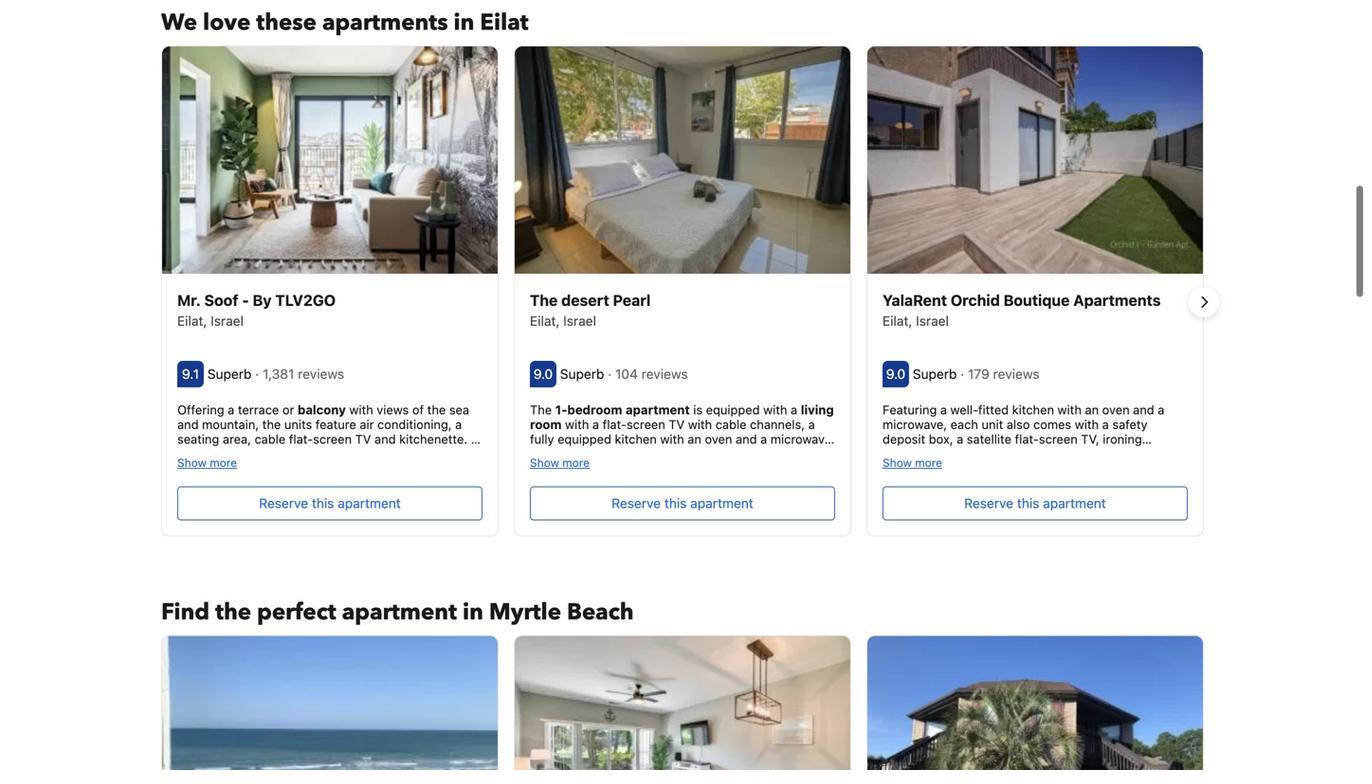 Task type: locate. For each thing, give the bounding box(es) containing it.
0 horizontal spatial linen
[[530, 462, 557, 476]]

1 vertical spatial units
[[1028, 506, 1055, 520]]

1 horizontal spatial screen
[[1039, 432, 1078, 447]]

1 horizontal spatial rated superb element
[[560, 366, 608, 382]]

seating
[[1003, 447, 1045, 461]]

3 eilat, from the left
[[883, 313, 913, 329]]

scored 9.0 element
[[530, 361, 557, 388], [883, 361, 909, 388]]

show more inside the mr. soof - by tlv2go "section"
[[177, 457, 237, 470]]

1 horizontal spatial eilat,
[[530, 313, 560, 329]]

linen inside with a flat-screen tv with cable channels, a fully equipped kitchen with an oven and a microwave, and 1 bathroom with a hair dryer. towels and bed linen are provided in the
[[530, 462, 557, 476]]

1 horizontal spatial superb
[[560, 366, 604, 382]]

israel inside mr. soof - by tlv2go eilat, israel
[[211, 313, 244, 329]]

equipped inside with a flat-screen tv with cable channels, a fully equipped kitchen with an oven and a microwave, and 1 bathroom with a hair dryer. towels and bed linen are provided in the
[[558, 432, 612, 447]]

microwave, inside the featuring a well-fitted kitchen with an oven and a microwave, each unit also comes with a safety deposit box, a satellite flat-screen tv, ironing facilities, desk and a seating area with a sofa. featuring a private bathroom with a shower and a hair dryer, units at the
[[883, 418, 947, 432]]

more inside the mr. soof - by tlv2go "section"
[[210, 457, 237, 470]]

more for israel
[[562, 457, 590, 470]]

show for tlv2go
[[177, 457, 207, 470]]

reviews inside the mr. soof - by tlv2go "section"
[[298, 366, 344, 382]]

bed down at
[[1165, 506, 1187, 520]]

3 reserve from the left
[[964, 496, 1014, 512]]

also right the 'unit'
[[1007, 418, 1030, 432]]

2 more from the left
[[562, 457, 590, 470]]

bed inside complex, units are equipped with bed linen and towels.
[[1165, 506, 1187, 520]]

room
[[530, 418, 562, 432]]

1 vertical spatial are
[[1059, 506, 1077, 520]]

israel
[[211, 313, 244, 329], [563, 313, 596, 329], [916, 313, 949, 329]]

reserve this apartment inside yalarent orchid boutique apartments section
[[964, 496, 1106, 512]]

1 reserve from the left
[[259, 496, 308, 512]]

the palace unit 305 image
[[162, 637, 498, 771]]

screen down the 1-bedroom apartment is equipped with a at the bottom of page
[[627, 418, 665, 432]]

0 horizontal spatial kitchen
[[615, 432, 657, 447]]

show more button for eilat,
[[883, 456, 942, 470]]

1 horizontal spatial hair
[[883, 477, 904, 491]]

0 horizontal spatial flat-
[[603, 418, 627, 432]]

1 reserve this apartment from the left
[[259, 496, 401, 512]]

0 vertical spatial bathroom
[[564, 447, 619, 461]]

property types region
[[146, 45, 1219, 560]]

reviews right 179
[[993, 366, 1040, 382]]

units up while in the right bottom of the page
[[944, 477, 972, 491]]

2 horizontal spatial show
[[883, 457, 912, 470]]

a inside the complex also have free wifi, while certain rooms also offer a terrace. at the
[[1114, 491, 1120, 506]]

2 israel from the left
[[563, 313, 596, 329]]

0 horizontal spatial show
[[177, 457, 207, 470]]

terrace
[[238, 403, 279, 417]]

0 horizontal spatial an
[[688, 432, 702, 447]]

microwave, up "deposit"
[[883, 418, 947, 432]]

scored 9.1 element
[[177, 361, 204, 388]]

kitchen up comes
[[1012, 403, 1054, 417]]

2 reviews from the left
[[642, 366, 688, 382]]

0 vertical spatial kitchen
[[1012, 403, 1054, 417]]

show more button up privacy,
[[530, 456, 590, 470]]

for
[[743, 462, 761, 476]]

show inside yalarent orchid boutique apartments section
[[883, 457, 912, 470]]

1 horizontal spatial reserve
[[612, 496, 661, 512]]

reviews for boutique
[[993, 366, 1040, 382]]

1 vertical spatial bed
[[1165, 506, 1187, 520]]

9.0 up room
[[534, 366, 553, 382]]

reserve this apartment for eilat,
[[964, 496, 1106, 512]]

this down accommodation
[[665, 496, 687, 512]]

the for 1-
[[530, 403, 552, 417]]

0 horizontal spatial oven
[[705, 432, 732, 447]]

ironing
[[1103, 432, 1142, 447]]

0 horizontal spatial more
[[210, 457, 237, 470]]

2 eilat, from the left
[[530, 313, 560, 329]]

0 horizontal spatial eilat,
[[177, 313, 207, 329]]

in left eilat
[[454, 7, 474, 38]]

more right "1"
[[562, 457, 590, 470]]

desert
[[561, 291, 609, 309]]

yalarent orchid boutique apartments image
[[868, 46, 1203, 274]]

1 horizontal spatial 9.0
[[886, 366, 906, 382]]

2 show more button from the left
[[530, 456, 590, 470]]

1 vertical spatial featuring
[[883, 462, 937, 476]]

flat-
[[603, 418, 627, 432], [1015, 432, 1039, 447]]

1 superb from the left
[[207, 366, 252, 382]]

1 vertical spatial bathroom
[[993, 462, 1049, 476]]

the up room
[[530, 403, 552, 417]]

yalarent orchid boutique apartments link
[[883, 289, 1188, 312]]

show more up privacy,
[[530, 457, 590, 470]]

towels
[[721, 447, 760, 461]]

3 reserve this apartment from the left
[[964, 496, 1106, 512]]

0 vertical spatial the
[[530, 291, 558, 309]]

box,
[[929, 432, 953, 447]]

show more button inside the mr. soof - by tlv2go "section"
[[177, 456, 237, 470]]

also inside the featuring a well-fitted kitchen with an oven and a microwave, each unit also comes with a safety deposit box, a satellite flat-screen tv, ironing facilities, desk and a seating area with a sofa. featuring a private bathroom with a shower and a hair dryer, units at the
[[1007, 418, 1030, 432]]

0 horizontal spatial also
[[1007, 418, 1030, 432]]

2 horizontal spatial reviews
[[993, 366, 1040, 382]]

equipped
[[706, 403, 760, 417], [558, 432, 612, 447], [1080, 506, 1134, 520]]

mr. soof - by tlv2go link
[[177, 289, 483, 312]]

0 vertical spatial an
[[1085, 403, 1099, 417]]

and down wifi, on the right of page
[[913, 521, 935, 535]]

0 horizontal spatial rated superb element
[[207, 366, 255, 382]]

bed
[[789, 447, 811, 461], [1165, 506, 1187, 520]]

3 show more button from the left
[[883, 456, 942, 470]]

soof
[[204, 291, 238, 309]]

the down free
[[883, 506, 901, 520]]

this inside yalarent orchid boutique apartments section
[[1017, 496, 1040, 512]]

more down offering
[[210, 457, 237, 470]]

3 israel from the left
[[916, 313, 949, 329]]

by
[[253, 291, 272, 309]]

1 vertical spatial also
[[1131, 477, 1154, 491]]

facilities,
[[883, 447, 934, 461]]

1 vertical spatial the
[[530, 403, 552, 417]]

apartment
[[626, 403, 690, 417], [338, 496, 401, 512], [690, 496, 754, 512], [1043, 496, 1106, 512], [342, 597, 457, 629]]

show more down offering
[[177, 457, 237, 470]]

1 show more button from the left
[[177, 456, 237, 470]]

unit
[[982, 418, 1003, 432]]

reserve this apartment inside the mr. soof - by tlv2go "section"
[[259, 496, 401, 512]]

2 horizontal spatial rated superb element
[[913, 366, 961, 382]]

yalarent orchid boutique apartments section
[[867, 45, 1204, 537]]

apartment inside section
[[1043, 496, 1106, 512]]

1 reviews from the left
[[298, 366, 344, 382]]

0 horizontal spatial are
[[561, 462, 579, 476]]

1-
[[555, 403, 567, 417]]

apartment inside the mr. soof - by tlv2go "section"
[[338, 496, 401, 512]]

1 horizontal spatial show
[[530, 457, 559, 470]]

1 horizontal spatial microwave,
[[883, 418, 947, 432]]

1 vertical spatial linen
[[883, 521, 910, 535]]

superb left 179
[[913, 366, 957, 382]]

in left myrtle
[[463, 597, 483, 629]]

superb for tlv2go
[[207, 366, 252, 382]]

show more button down offering
[[177, 456, 237, 470]]

also
[[1007, 418, 1030, 432], [1131, 477, 1154, 491], [1056, 491, 1080, 506]]

2 horizontal spatial more
[[915, 457, 942, 470]]

superb
[[207, 366, 252, 382], [560, 366, 604, 382], [913, 366, 957, 382]]

mr. soof - by tlv2go section
[[161, 45, 499, 537]]

show more up dryer,
[[883, 457, 942, 470]]

reserve inside the mr. soof - by tlv2go "section"
[[259, 496, 308, 512]]

an up the tv,
[[1085, 403, 1099, 417]]

this
[[312, 496, 334, 512], [665, 496, 687, 512], [1017, 496, 1040, 512]]

2 horizontal spatial reserve this apartment
[[964, 496, 1106, 512]]

show more button up dryer,
[[883, 456, 942, 470]]

0 vertical spatial linen
[[530, 462, 557, 476]]

0 horizontal spatial reserve
[[259, 496, 308, 512]]

. for added privacy, the accommodation features a private entrance.
[[530, 462, 801, 506]]

an inside the featuring a well-fitted kitchen with an oven and a microwave, each unit also comes with a safety deposit box, a satellite flat-screen tv, ironing facilities, desk and a seating area with a sofa. featuring a private bathroom with a shower and a hair dryer, units at the
[[1085, 403, 1099, 417]]

1 horizontal spatial reviews
[[642, 366, 688, 382]]

fully
[[530, 432, 554, 447]]

1 horizontal spatial flat-
[[1015, 432, 1039, 447]]

superb up bedroom
[[560, 366, 604, 382]]

area
[[1048, 447, 1073, 461]]

rated superb element up bedroom
[[560, 366, 608, 382]]

offering
[[177, 403, 224, 417]]

with a flat-screen tv with cable channels, a fully equipped kitchen with an oven and a microwave, and 1 bathroom with a hair dryer. towels and bed linen are provided in the
[[530, 418, 835, 476]]

featuring up "deposit"
[[883, 403, 937, 417]]

rated superb element inside the mr. soof - by tlv2go "section"
[[207, 366, 255, 382]]

1 horizontal spatial reserve this apartment link
[[530, 487, 835, 521]]

3 show more from the left
[[883, 457, 942, 470]]

bathroom inside the featuring a well-fitted kitchen with an oven and a microwave, each unit also comes with a safety deposit box, a satellite flat-screen tv, ironing facilities, desk and a seating area with a sofa. featuring a private bathroom with a shower and a hair dryer, units at the
[[993, 462, 1049, 476]]

this inside "the desert pearl" section
[[665, 496, 687, 512]]

hair
[[660, 447, 682, 461], [883, 477, 904, 491]]

certain
[[974, 491, 1013, 506]]

this inside the mr. soof - by tlv2go "section"
[[312, 496, 334, 512]]

myrtle
[[489, 597, 561, 629]]

find
[[161, 597, 210, 629]]

screen up area
[[1039, 432, 1078, 447]]

0 vertical spatial equipped
[[706, 403, 760, 417]]

more inside "the desert pearl" section
[[562, 457, 590, 470]]

reserve this apartment link inside "the desert pearl" section
[[530, 487, 835, 521]]

show inside "the desert pearl" section
[[530, 457, 559, 470]]

rated superb element for tlv2go
[[207, 366, 255, 382]]

0 horizontal spatial reserve this apartment
[[259, 496, 401, 512]]

rated superb element inside yalarent orchid boutique apartments section
[[913, 366, 961, 382]]

show more button
[[177, 456, 237, 470], [530, 456, 590, 470], [883, 456, 942, 470]]

linen up privacy,
[[530, 462, 557, 476]]

desk
[[937, 447, 965, 461]]

bed up added
[[789, 447, 811, 461]]

2 horizontal spatial reserve this apartment link
[[883, 487, 1188, 521]]

more inside yalarent orchid boutique apartments section
[[915, 457, 942, 470]]

private
[[951, 462, 990, 476], [756, 477, 795, 491]]

microwave, down the channels,
[[771, 432, 835, 447]]

rated superb element
[[207, 366, 255, 382], [560, 366, 608, 382], [913, 366, 961, 382]]

yalarent orchid boutique apartments eilat, israel
[[883, 291, 1161, 329]]

scored 9.0 element up "deposit"
[[883, 361, 909, 388]]

2 this from the left
[[665, 496, 687, 512]]

3 reserve this apartment link from the left
[[883, 487, 1188, 521]]

private up at
[[951, 462, 990, 476]]

reserve down or
[[259, 496, 308, 512]]

2 horizontal spatial israel
[[916, 313, 949, 329]]

scored 9.0 element up the "1-"
[[530, 361, 557, 388]]

reserve down accommodation
[[612, 496, 661, 512]]

in inside with a flat-screen tv with cable channels, a fully equipped kitchen with an oven and a microwave, and 1 bathroom with a hair dryer. towels and bed linen are provided in the
[[636, 462, 646, 476]]

reserve inside "the desert pearl" section
[[612, 496, 661, 512]]

show more for eilat,
[[883, 457, 942, 470]]

israel inside the desert pearl eilat, israel
[[563, 313, 596, 329]]

equipped inside complex, units are equipped with bed linen and towels.
[[1080, 506, 1134, 520]]

rated superb element left 179
[[913, 366, 961, 382]]

are
[[561, 462, 579, 476], [1059, 506, 1077, 520]]

3 show from the left
[[883, 457, 912, 470]]

1 horizontal spatial bathroom
[[993, 462, 1049, 476]]

with
[[763, 403, 787, 417], [1058, 403, 1082, 417], [565, 418, 589, 432], [688, 418, 712, 432], [1075, 418, 1099, 432], [660, 432, 684, 447], [623, 447, 647, 461], [1077, 447, 1101, 461], [1052, 462, 1076, 476], [1138, 506, 1162, 520]]

2 superb from the left
[[560, 366, 604, 382]]

israel down desert
[[563, 313, 596, 329]]

hair up . for added privacy, the accommodation features a private entrance.
[[660, 447, 682, 461]]

2 rated superb element from the left
[[560, 366, 608, 382]]

superb inside "the desert pearl" section
[[560, 366, 604, 382]]

2 horizontal spatial reserve
[[964, 496, 1014, 512]]

0 horizontal spatial superb
[[207, 366, 252, 382]]

the
[[530, 291, 558, 309], [530, 403, 552, 417]]

3 more from the left
[[915, 457, 942, 470]]

the up certain
[[990, 477, 1008, 491]]

1 vertical spatial in
[[636, 462, 646, 476]]

show more button for tlv2go
[[177, 456, 237, 470]]

0 vertical spatial bed
[[789, 447, 811, 461]]

0 horizontal spatial show more button
[[177, 456, 237, 470]]

oven down cable
[[705, 432, 732, 447]]

the desert pearl section
[[514, 45, 851, 537]]

more for eilat,
[[915, 457, 942, 470]]

eilat, down the yalarent
[[883, 313, 913, 329]]

2 reserve this apartment from the left
[[612, 496, 754, 512]]

0 horizontal spatial equipped
[[558, 432, 612, 447]]

linen down free
[[883, 521, 910, 535]]

1 reserve this apartment link from the left
[[177, 487, 483, 521]]

9.0 up "deposit"
[[886, 366, 906, 382]]

1 horizontal spatial scored 9.0 element
[[883, 361, 909, 388]]

9.0 inside yalarent orchid boutique apartments section
[[886, 366, 906, 382]]

1 horizontal spatial kitchen
[[1012, 403, 1054, 417]]

the inside the desert pearl eilat, israel
[[530, 291, 558, 309]]

we
[[161, 7, 197, 38]]

2 horizontal spatial equipped
[[1080, 506, 1134, 520]]

dryer,
[[908, 477, 941, 491]]

1 israel from the left
[[211, 313, 244, 329]]

next image
[[1193, 291, 1216, 314]]

2 reserve this apartment link from the left
[[530, 487, 835, 521]]

1 show from the left
[[177, 457, 207, 470]]

2 show more from the left
[[530, 457, 590, 470]]

1 horizontal spatial israel
[[563, 313, 596, 329]]

an up "dryer."
[[688, 432, 702, 447]]

show more button inside "the desert pearl" section
[[530, 456, 590, 470]]

from 1,381 reviews element
[[255, 366, 348, 382]]

2 scored 9.0 element from the left
[[883, 361, 909, 388]]

reserve for tlv2go
[[259, 496, 308, 512]]

equipped up "1"
[[558, 432, 612, 447]]

1 eilat, from the left
[[177, 313, 207, 329]]

oven up safety
[[1102, 403, 1130, 417]]

2 show from the left
[[530, 457, 559, 470]]

show more for israel
[[530, 457, 590, 470]]

are inside with a flat-screen tv with cable channels, a fully equipped kitchen with an oven and a microwave, and 1 bathroom with a hair dryer. towels and bed linen are provided in the
[[561, 462, 579, 476]]

0 vertical spatial oven
[[1102, 403, 1130, 417]]

0 horizontal spatial private
[[756, 477, 795, 491]]

2 9.0 from the left
[[886, 366, 906, 382]]

1 vertical spatial hair
[[883, 477, 904, 491]]

9.0 for yalarent orchid boutique apartments
[[886, 366, 906, 382]]

superb for israel
[[560, 366, 604, 382]]

hair up free
[[883, 477, 904, 491]]

2 horizontal spatial show more button
[[883, 456, 942, 470]]

show for eilat,
[[883, 457, 912, 470]]

flat- down bedroom
[[603, 418, 627, 432]]

this right certain
[[1017, 496, 1040, 512]]

show more inside yalarent orchid boutique apartments section
[[883, 457, 942, 470]]

reviews up the 1-bedroom apartment is equipped with a at the bottom of page
[[642, 366, 688, 382]]

show up privacy,
[[530, 457, 559, 470]]

israel down soof
[[211, 313, 244, 329]]

show
[[177, 457, 207, 470], [530, 457, 559, 470], [883, 457, 912, 470]]

0 horizontal spatial bathroom
[[564, 447, 619, 461]]

these
[[256, 7, 317, 38]]

units down the rooms
[[1028, 506, 1055, 520]]

2 horizontal spatial superb
[[913, 366, 957, 382]]

0 vertical spatial also
[[1007, 418, 1030, 432]]

1 vertical spatial kitchen
[[615, 432, 657, 447]]

show more button inside yalarent orchid boutique apartments section
[[883, 456, 942, 470]]

wifi,
[[909, 491, 937, 506]]

1 horizontal spatial linen
[[883, 521, 910, 535]]

1 show more from the left
[[177, 457, 237, 470]]

in for we love these apartments in eilat
[[454, 7, 474, 38]]

rated superb element right 9.1
[[207, 366, 255, 382]]

superb inside yalarent orchid boutique apartments section
[[913, 366, 957, 382]]

0 vertical spatial featuring
[[883, 403, 937, 417]]

also left offer on the bottom right of page
[[1056, 491, 1080, 506]]

2 vertical spatial in
[[463, 597, 483, 629]]

reserve down at
[[964, 496, 1014, 512]]

2 the from the top
[[530, 403, 552, 417]]

1 horizontal spatial units
[[1028, 506, 1055, 520]]

apartment for israel
[[690, 496, 754, 512]]

bathroom
[[564, 447, 619, 461], [993, 462, 1049, 476]]

microwave, inside with a flat-screen tv with cable channels, a fully equipped kitchen with an oven and a microwave, and 1 bathroom with a hair dryer. towels and bed linen are provided in the
[[771, 432, 835, 447]]

0 horizontal spatial screen
[[627, 418, 665, 432]]

reserve this apartment inside "the desert pearl" section
[[612, 496, 754, 512]]

1 vertical spatial oven
[[705, 432, 732, 447]]

0 horizontal spatial hair
[[660, 447, 682, 461]]

each
[[951, 418, 978, 432]]

0 vertical spatial in
[[454, 7, 474, 38]]

0 horizontal spatial israel
[[211, 313, 244, 329]]

superb right 9.1
[[207, 366, 252, 382]]

fitted
[[978, 403, 1009, 417]]

rated superb element inside "the desert pearl" section
[[560, 366, 608, 382]]

1 9.0 from the left
[[534, 366, 553, 382]]

0 vertical spatial units
[[944, 477, 972, 491]]

show more
[[177, 457, 237, 470], [530, 457, 590, 470], [883, 457, 942, 470]]

in up accommodation
[[636, 462, 646, 476]]

complex,
[[972, 506, 1024, 520]]

2 vertical spatial equipped
[[1080, 506, 1134, 520]]

eilat, up 9.0 superb 104 reviews
[[530, 313, 560, 329]]

1 horizontal spatial reserve this apartment
[[612, 496, 754, 512]]

2 reserve from the left
[[612, 496, 661, 512]]

2 horizontal spatial show more
[[883, 457, 942, 470]]

3 reviews from the left
[[993, 366, 1040, 382]]

flat- inside the featuring a well-fitted kitchen with an oven and a microwave, each unit also comes with a safety deposit box, a satellite flat-screen tv, ironing facilities, desk and a seating area with a sofa. featuring a private bathroom with a shower and a hair dryer, units at the
[[1015, 432, 1039, 447]]

0 horizontal spatial 9.0
[[534, 366, 553, 382]]

1 the from the top
[[530, 291, 558, 309]]

the right find on the left of page
[[215, 597, 251, 629]]

1 horizontal spatial show more
[[530, 457, 590, 470]]

3 superb from the left
[[913, 366, 957, 382]]

9.0
[[534, 366, 553, 382], [886, 366, 906, 382]]

2 vertical spatial also
[[1056, 491, 1080, 506]]

scored 9.0 element for yalarent
[[883, 361, 909, 388]]

israel down the yalarent
[[916, 313, 949, 329]]

more up dryer,
[[915, 457, 942, 470]]

screen inside with a flat-screen tv with cable channels, a fully equipped kitchen with an oven and a microwave, and 1 bathroom with a hair dryer. towels and bed linen are provided in the
[[627, 418, 665, 432]]

provided
[[582, 462, 633, 476]]

private inside the featuring a well-fitted kitchen with an oven and a microwave, each unit also comes with a safety deposit box, a satellite flat-screen tv, ironing facilities, desk and a seating area with a sofa. featuring a private bathroom with a shower and a hair dryer, units at the
[[951, 462, 990, 476]]

0 horizontal spatial show more
[[177, 457, 237, 470]]

more for tlv2go
[[210, 457, 237, 470]]

show down "deposit"
[[883, 457, 912, 470]]

show inside the mr. soof - by tlv2go "section"
[[177, 457, 207, 470]]

complex
[[1079, 477, 1128, 491]]

this for eilat,
[[1017, 496, 1040, 512]]

show more inside "the desert pearl" section
[[530, 457, 590, 470]]

also up 'terrace.'
[[1131, 477, 1154, 491]]

a
[[228, 403, 234, 417], [791, 403, 798, 417], [940, 403, 947, 417], [1158, 403, 1165, 417], [593, 418, 599, 432], [808, 418, 815, 432], [1102, 418, 1109, 432], [761, 432, 767, 447], [957, 432, 964, 447], [650, 447, 657, 461], [993, 447, 1000, 461], [1104, 447, 1111, 461], [940, 462, 947, 476], [1080, 462, 1086, 476], [1159, 462, 1166, 476], [746, 477, 752, 491], [1114, 491, 1120, 506]]

reviews up balcony
[[298, 366, 344, 382]]

with down 'terrace.'
[[1138, 506, 1162, 520]]

0 horizontal spatial this
[[312, 496, 334, 512]]

this down balcony
[[312, 496, 334, 512]]

rated superb element for israel
[[560, 366, 608, 382]]

the inside the complex also have free wifi, while certain rooms also offer a terrace. at the
[[883, 506, 901, 520]]

1 horizontal spatial equipped
[[706, 403, 760, 417]]

oven inside with a flat-screen tv with cable channels, a fully equipped kitchen with an oven and a microwave, and 1 bathroom with a hair dryer. towels and bed linen are provided in the
[[705, 432, 732, 447]]

superb for eilat,
[[913, 366, 957, 382]]

1 horizontal spatial oven
[[1102, 403, 1130, 417]]

eilat
[[480, 7, 529, 38]]

have
[[1158, 477, 1185, 491]]

the inside . for added privacy, the accommodation features a private entrance.
[[578, 477, 596, 491]]

reviews for pearl
[[642, 366, 688, 382]]

1 rated superb element from the left
[[207, 366, 255, 382]]

1 this from the left
[[312, 496, 334, 512]]

private inside . for added privacy, the accommodation features a private entrance.
[[756, 477, 795, 491]]

1 horizontal spatial are
[[1059, 506, 1077, 520]]

the up accommodation
[[649, 462, 668, 476]]

featuring down facilities,
[[883, 462, 937, 476]]

1 vertical spatial equipped
[[558, 432, 612, 447]]

3 rated superb element from the left
[[913, 366, 961, 382]]

bathroom up provided
[[564, 447, 619, 461]]

1 vertical spatial an
[[688, 432, 702, 447]]

equipped up cable
[[706, 403, 760, 417]]

the left desert
[[530, 291, 558, 309]]

1 more from the left
[[210, 457, 237, 470]]

more
[[210, 457, 237, 470], [562, 457, 590, 470], [915, 457, 942, 470]]

0 horizontal spatial bed
[[789, 447, 811, 461]]

oven
[[1102, 403, 1130, 417], [705, 432, 732, 447]]

the down provided
[[578, 477, 596, 491]]

with inside complex, units are equipped with bed linen and towels.
[[1138, 506, 1162, 520]]

3 this from the left
[[1017, 496, 1040, 512]]

with down the "1-"
[[565, 418, 589, 432]]

1 horizontal spatial this
[[665, 496, 687, 512]]

reviews inside "the desert pearl" section
[[642, 366, 688, 382]]

1 scored 9.0 element from the left
[[530, 361, 557, 388]]

rated superb element for eilat,
[[913, 366, 961, 382]]

flat- up seating
[[1015, 432, 1039, 447]]

reserve this apartment
[[259, 496, 401, 512], [612, 496, 754, 512], [964, 496, 1106, 512]]

1 horizontal spatial show more button
[[530, 456, 590, 470]]

screen
[[627, 418, 665, 432], [1039, 432, 1078, 447]]

units
[[944, 477, 972, 491], [1028, 506, 1055, 520]]

2 horizontal spatial eilat,
[[883, 313, 913, 329]]

1 horizontal spatial private
[[951, 462, 990, 476]]

bathroom down seating
[[993, 462, 1049, 476]]

0 horizontal spatial microwave,
[[771, 432, 835, 447]]

private down added
[[756, 477, 795, 491]]

reviews for -
[[298, 366, 344, 382]]

linen
[[530, 462, 557, 476], [883, 521, 910, 535]]

show down offering
[[177, 457, 207, 470]]

kitchen up provided
[[615, 432, 657, 447]]

superb inside the mr. soof - by tlv2go "section"
[[207, 366, 252, 382]]

reserve inside yalarent orchid boutique apartments section
[[964, 496, 1014, 512]]

kitchen
[[1012, 403, 1054, 417], [615, 432, 657, 447]]

0 vertical spatial hair
[[660, 447, 682, 461]]

eilat, down mr. at the left top of the page
[[177, 313, 207, 329]]

reviews
[[298, 366, 344, 382], [642, 366, 688, 382], [993, 366, 1040, 382]]

equipped down offer on the bottom right of page
[[1080, 506, 1134, 520]]

0 horizontal spatial scored 9.0 element
[[530, 361, 557, 388]]

1 horizontal spatial bed
[[1165, 506, 1187, 520]]

and down the "sofa." in the bottom of the page
[[1134, 462, 1156, 476]]

9.0 inside "the desert pearl" section
[[534, 366, 553, 382]]

0 horizontal spatial units
[[944, 477, 972, 491]]

reviews inside yalarent orchid boutique apartments section
[[993, 366, 1040, 382]]



Task type: describe. For each thing, give the bounding box(es) containing it.
features
[[695, 477, 742, 491]]

shower
[[1090, 462, 1131, 476]]

pearl
[[613, 291, 651, 309]]

serene myrtle beach condo with community pool! image
[[515, 637, 850, 771]]

orchid
[[951, 291, 1000, 309]]

the desert pearl link
[[530, 289, 835, 312]]

at
[[975, 477, 986, 491]]

privacy,
[[530, 477, 574, 491]]

bedroom
[[567, 403, 622, 417]]

show more for tlv2go
[[177, 457, 237, 470]]

balcony
[[298, 403, 346, 417]]

perfect
[[257, 597, 336, 629]]

units inside the featuring a well-fitted kitchen with an oven and a microwave, each unit also comes with a safety deposit box, a satellite flat-screen tv, ironing facilities, desk and a seating area with a sofa. featuring a private bathroom with a shower and a hair dryer, units at the
[[944, 477, 972, 491]]

1
[[555, 447, 560, 461]]

this for tlv2go
[[312, 496, 334, 512]]

with up the channels,
[[763, 403, 787, 417]]

the for desert
[[530, 291, 558, 309]]

flat- inside with a flat-screen tv with cable channels, a fully equipped kitchen with an oven and a microwave, and 1 bathroom with a hair dryer. towels and bed linen are provided in the
[[603, 418, 627, 432]]

scored 9.0 element for the
[[530, 361, 557, 388]]

2 horizontal spatial also
[[1131, 477, 1154, 491]]

accommodation
[[600, 477, 692, 491]]

2 featuring from the top
[[883, 462, 937, 476]]

hummingbird image
[[868, 637, 1203, 771]]

kitchen inside with a flat-screen tv with cable channels, a fully equipped kitchen with an oven and a microwave, and 1 bathroom with a hair dryer. towels and bed linen are provided in the
[[615, 432, 657, 447]]

show more button for israel
[[530, 456, 590, 470]]

eilat, inside mr. soof - by tlv2go eilat, israel
[[177, 313, 207, 329]]

an inside with a flat-screen tv with cable channels, a fully equipped kitchen with an oven and a microwave, and 1 bathroom with a hair dryer. towels and bed linen are provided in the
[[688, 432, 702, 447]]

179
[[968, 366, 990, 382]]

reserve this apartment for tlv2go
[[259, 496, 401, 512]]

living
[[801, 403, 834, 417]]

with up the tv,
[[1075, 418, 1099, 432]]

offering a terrace or balcony
[[177, 403, 346, 417]]

oven inside the featuring a well-fitted kitchen with an oven and a microwave, each unit also comes with a safety deposit box, a satellite flat-screen tv, ironing facilities, desk and a seating area with a sofa. featuring a private bathroom with a shower and a hair dryer, units at the
[[1102, 403, 1130, 417]]

1 horizontal spatial also
[[1056, 491, 1080, 506]]

apartments
[[1074, 291, 1161, 309]]

hair inside the featuring a well-fitted kitchen with an oven and a microwave, each unit also comes with a safety deposit box, a satellite flat-screen tv, ironing facilities, desk and a seating area with a sofa. featuring a private bathroom with a shower and a hair dryer, units at the
[[883, 477, 904, 491]]

eilat, inside the yalarent orchid boutique apartments eilat, israel
[[883, 313, 913, 329]]

reserve for israel
[[612, 496, 661, 512]]

living room
[[530, 403, 834, 432]]

well-
[[951, 403, 978, 417]]

love
[[203, 7, 251, 38]]

the 1-bedroom apartment is equipped with a
[[530, 403, 801, 417]]

mr. soof - by tlv2go image
[[162, 46, 498, 274]]

cable
[[716, 418, 747, 432]]

this for israel
[[665, 496, 687, 512]]

9.1
[[182, 366, 199, 382]]

mr. soof - by tlv2go eilat, israel
[[177, 291, 336, 329]]

bathroom inside with a flat-screen tv with cable channels, a fully equipped kitchen with an oven and a microwave, and 1 bathroom with a hair dryer. towels and bed linen are provided in the
[[564, 447, 619, 461]]

tlv2go
[[275, 291, 336, 309]]

apartment for eilat,
[[1043, 496, 1106, 512]]

and up towels
[[736, 432, 757, 447]]

show for israel
[[530, 457, 559, 470]]

and down satellite
[[968, 447, 989, 461]]

1 featuring from the top
[[883, 403, 937, 417]]

free
[[883, 491, 906, 506]]

bed inside with a flat-screen tv with cable channels, a fully equipped kitchen with an oven and a microwave, and 1 bathroom with a hair dryer. towels and bed linen are provided in the
[[789, 447, 811, 461]]

reserve this apartment link for eilat,
[[883, 487, 1188, 521]]

terrace.
[[1124, 491, 1168, 506]]

channels,
[[750, 418, 805, 432]]

and down fully
[[530, 447, 551, 461]]

and inside complex, units are equipped with bed linen and towels.
[[913, 521, 935, 535]]

reserve for eilat,
[[964, 496, 1014, 512]]

kitchen inside the featuring a well-fitted kitchen with an oven and a microwave, each unit also comes with a safety deposit box, a satellite flat-screen tv, ironing facilities, desk and a seating area with a sofa. featuring a private bathroom with a shower and a hair dryer, units at the
[[1012, 403, 1054, 417]]

from 179 reviews element
[[961, 366, 1043, 382]]

9.0 superb 104 reviews
[[534, 366, 692, 382]]

9.0 superb 179 reviews
[[886, 366, 1043, 382]]

with down is
[[688, 418, 712, 432]]

added
[[765, 462, 801, 476]]

9.1 superb 1,381 reviews
[[182, 366, 348, 382]]

tv,
[[1081, 432, 1100, 447]]

yalarent
[[883, 291, 947, 309]]

the inside with a flat-screen tv with cable channels, a fully equipped kitchen with an oven and a microwave, and 1 bathroom with a hair dryer. towels and bed linen are provided in the
[[649, 462, 668, 476]]

and up added
[[764, 447, 785, 461]]

comes
[[1034, 418, 1072, 432]]

the desert pearl eilat, israel
[[530, 291, 651, 329]]

and up safety
[[1133, 403, 1155, 417]]

reserve this apartment link for tlv2go
[[177, 487, 483, 521]]

units inside complex, units are equipped with bed linen and towels.
[[1028, 506, 1055, 520]]

offer
[[1083, 491, 1110, 506]]

satellite
[[967, 432, 1012, 447]]

1,381
[[263, 366, 294, 382]]

tv
[[669, 418, 685, 432]]

find the perfect apartment in myrtle beach
[[161, 597, 634, 629]]

104
[[615, 366, 638, 382]]

from 104 reviews element
[[608, 366, 692, 382]]

a inside . for added privacy, the accommodation features a private entrance.
[[746, 477, 752, 491]]

complex also have free wifi, while certain rooms also offer a terrace. at the
[[883, 477, 1185, 520]]

apartment for tlv2go
[[338, 496, 401, 512]]

towels.
[[938, 521, 979, 535]]

rooms
[[1017, 491, 1053, 506]]

sofa.
[[1114, 447, 1142, 461]]

hair inside with a flat-screen tv with cable channels, a fully equipped kitchen with an oven and a microwave, and 1 bathroom with a hair dryer. towels and bed linen are provided in the
[[660, 447, 682, 461]]

at
[[1172, 491, 1184, 506]]

with down tv
[[660, 432, 684, 447]]

a inside the mr. soof - by tlv2go "section"
[[228, 403, 234, 417]]

deposit
[[883, 432, 926, 447]]

or
[[282, 403, 294, 417]]

reserve this apartment for israel
[[612, 496, 754, 512]]

dryer.
[[685, 447, 718, 461]]

while
[[941, 491, 970, 506]]

entrance.
[[530, 491, 584, 506]]

beach
[[567, 597, 634, 629]]

israel inside the yalarent orchid boutique apartments eilat, israel
[[916, 313, 949, 329]]

we love these apartments in eilat
[[161, 7, 529, 38]]

eilat, inside the desert pearl eilat, israel
[[530, 313, 560, 329]]

reserve this apartment link for israel
[[530, 487, 835, 521]]

9.0 for the desert pearl
[[534, 366, 553, 382]]

the inside the featuring a well-fitted kitchen with an oven and a microwave, each unit also comes with a safety deposit box, a satellite flat-screen tv, ironing facilities, desk and a seating area with a sofa. featuring a private bathroom with a shower and a hair dryer, units at the
[[990, 477, 1008, 491]]

apartments
[[322, 7, 448, 38]]

with down area
[[1052, 462, 1076, 476]]

featuring a well-fitted kitchen with an oven and a microwave, each unit also comes with a safety deposit box, a satellite flat-screen tv, ironing facilities, desk and a seating area with a sofa. featuring a private bathroom with a shower and a hair dryer, units at the
[[883, 403, 1166, 491]]

with down the tv,
[[1077, 447, 1101, 461]]

mr.
[[177, 291, 201, 309]]

boutique
[[1004, 291, 1070, 309]]

complex, units are equipped with bed linen and towels.
[[883, 506, 1187, 535]]

is
[[693, 403, 703, 417]]

.
[[736, 462, 739, 476]]

with up provided
[[623, 447, 647, 461]]

with up comes
[[1058, 403, 1082, 417]]

-
[[242, 291, 249, 309]]

in for find the perfect apartment in myrtle beach
[[463, 597, 483, 629]]

screen inside the featuring a well-fitted kitchen with an oven and a microwave, each unit also comes with a safety deposit box, a satellite flat-screen tv, ironing facilities, desk and a seating area with a sofa. featuring a private bathroom with a shower and a hair dryer, units at the
[[1039, 432, 1078, 447]]

are inside complex, units are equipped with bed linen and towels.
[[1059, 506, 1077, 520]]

safety
[[1113, 418, 1148, 432]]

the desert pearl image
[[515, 46, 850, 274]]

linen inside complex, units are equipped with bed linen and towels.
[[883, 521, 910, 535]]



Task type: vqa. For each thing, say whether or not it's contained in the screenshot.
Show more
yes



